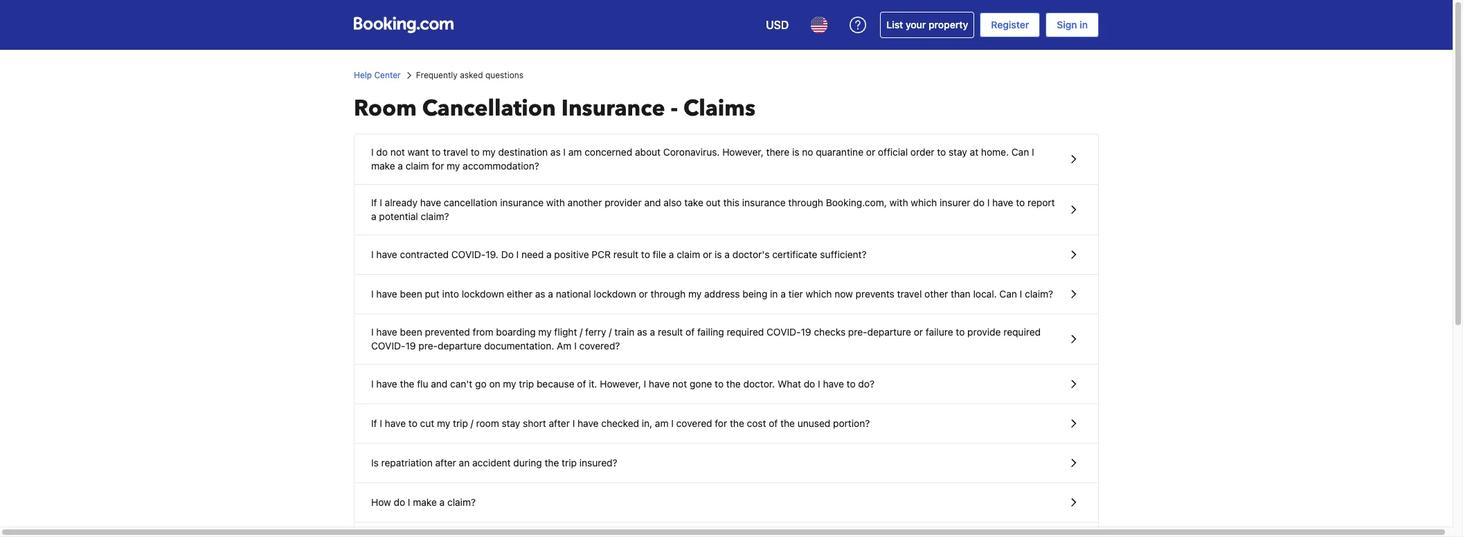 Task type: locate. For each thing, give the bounding box(es) containing it.
for up cancellation
[[432, 160, 444, 172]]

claim?
[[421, 211, 449, 222], [1025, 288, 1053, 300], [447, 497, 476, 508]]

the left flu
[[400, 378, 414, 390]]

stay left at
[[949, 146, 967, 158]]

covered?
[[579, 340, 620, 352]]

trip left because
[[519, 378, 534, 390]]

0 horizontal spatial of
[[577, 378, 586, 390]]

0 vertical spatial am
[[568, 146, 582, 158]]

travel inside i do not want to travel to my destination as i am concerned about coronavirus. however, there is no quarantine or official order to stay at home. can i make a claim for my accommodation?
[[443, 146, 468, 158]]

or left failure
[[914, 326, 923, 338]]

1 vertical spatial is
[[715, 249, 722, 260]]

if inside the if i already have cancellation insurance with another provider and also take out this insurance through booking.com, with which insurer do i have to report a potential claim?
[[371, 197, 377, 208]]

departure down prevents in the right bottom of the page
[[867, 326, 911, 338]]

0 vertical spatial for
[[432, 160, 444, 172]]

1 vertical spatial through
[[651, 288, 686, 300]]

go
[[475, 378, 487, 390]]

claim? right potential
[[421, 211, 449, 222]]

i
[[371, 146, 374, 158], [563, 146, 566, 158], [1032, 146, 1034, 158], [380, 197, 382, 208], [987, 197, 990, 208], [371, 249, 374, 260], [516, 249, 519, 260], [371, 288, 374, 300], [1020, 288, 1022, 300], [371, 326, 374, 338], [574, 340, 577, 352], [371, 378, 374, 390], [644, 378, 646, 390], [818, 378, 820, 390], [380, 418, 382, 429], [573, 418, 575, 429], [671, 418, 674, 429], [408, 497, 410, 508]]

0 vertical spatial result
[[613, 249, 639, 260]]

to inside i have been prevented from boarding my flight / ferry / train as a result of failing required covid-19 checks pre-departure or failure to provide required covid-19 pre-departure documentation. am i covered?
[[956, 326, 965, 338]]

documentation.
[[484, 340, 554, 352]]

i have the flu and can't go on my trip because of it. however, i have not gone to the doctor. what do i have to do? button
[[355, 365, 1098, 404]]

1 horizontal spatial which
[[911, 197, 937, 208]]

after inside is repatriation after an accident during the trip insured? button
[[435, 457, 456, 469]]

been inside i have been put into lockdown either as a national lockdown or through my address being in a tier which now prevents travel other than local. can i claim? button
[[400, 288, 422, 300]]

2 required from the left
[[1004, 326, 1041, 338]]

to up accommodation?
[[471, 146, 480, 158]]

asked
[[460, 70, 483, 80]]

travel
[[443, 146, 468, 158], [897, 288, 922, 300]]

2 vertical spatial of
[[769, 418, 778, 429]]

pre- right checks at the bottom right
[[848, 326, 867, 338]]

1 vertical spatial which
[[806, 288, 832, 300]]

1 horizontal spatial make
[[413, 497, 437, 508]]

0 vertical spatial travel
[[443, 146, 468, 158]]

1 horizontal spatial am
[[655, 418, 669, 429]]

because
[[537, 378, 574, 390]]

/ left train
[[609, 326, 612, 338]]

0 vertical spatial make
[[371, 160, 395, 172]]

as right train
[[637, 326, 647, 338]]

of left failing at the bottom of the page
[[686, 326, 695, 338]]

or down i have contracted covid-19. do i need a positive pcr result to file a claim or is a doctor's certificate sufficient?
[[639, 288, 648, 300]]

2 horizontal spatial as
[[637, 326, 647, 338]]

lockdown up train
[[594, 288, 636, 300]]

claim
[[406, 160, 429, 172], [677, 249, 700, 260]]

1 vertical spatial not
[[672, 378, 687, 390]]

to right want
[[432, 146, 441, 158]]

1 horizontal spatial is
[[792, 146, 799, 158]]

0 vertical spatial and
[[644, 197, 661, 208]]

/ inside if i have to cut my trip / room stay short after i have checked in, am i covered for the cost of the unused portion? button
[[471, 418, 474, 429]]

with
[[546, 197, 565, 208], [890, 197, 908, 208]]

1 vertical spatial travel
[[897, 288, 922, 300]]

not left want
[[390, 146, 405, 158]]

0 vertical spatial pre-
[[848, 326, 867, 338]]

room cancellation insurance - claims
[[354, 93, 756, 124]]

travel right want
[[443, 146, 468, 158]]

am
[[568, 146, 582, 158], [655, 418, 669, 429]]

my inside button
[[503, 378, 516, 390]]

1 horizontal spatial not
[[672, 378, 687, 390]]

train
[[614, 326, 635, 338]]

if inside if i have to cut my trip / room stay short after i have checked in, am i covered for the cost of the unused portion? button
[[371, 418, 377, 429]]

is for no
[[792, 146, 799, 158]]

covered
[[676, 418, 712, 429]]

2 vertical spatial trip
[[562, 457, 577, 469]]

through inside the if i already have cancellation insurance with another provider and also take out this insurance through booking.com, with which insurer do i have to report a potential claim?
[[788, 197, 823, 208]]

in inside "link"
[[1080, 19, 1088, 30]]

for inside i do not want to travel to my destination as i am concerned about coronavirus. however, there is no quarantine or official order to stay at home. can i make a claim for my accommodation?
[[432, 160, 444, 172]]

as right destination
[[550, 146, 561, 158]]

have left cut
[[385, 418, 406, 429]]

0 horizontal spatial am
[[568, 146, 582, 158]]

my up cancellation
[[447, 160, 460, 172]]

however, left there
[[722, 146, 764, 158]]

0 vertical spatial stay
[[949, 146, 967, 158]]

if i have to cut my trip / room stay short after i have checked in, am i covered for the cost of the unused portion? button
[[355, 404, 1098, 444]]

a right the how
[[439, 497, 445, 508]]

1 horizontal spatial covid-
[[451, 249, 486, 260]]

0 vertical spatial after
[[549, 418, 570, 429]]

checked
[[601, 418, 639, 429]]

1 horizontal spatial in
[[1080, 19, 1088, 30]]

it.
[[589, 378, 597, 390]]

insurance down accommodation?
[[500, 197, 544, 208]]

been left "put"
[[400, 288, 422, 300]]

stay
[[949, 146, 967, 158], [502, 418, 520, 429]]

is left doctor's
[[715, 249, 722, 260]]

flu
[[417, 378, 428, 390]]

claim right 'file'
[[677, 249, 700, 260]]

a right train
[[650, 326, 655, 338]]

there
[[766, 146, 790, 158]]

and left also
[[644, 197, 661, 208]]

2 insurance from the left
[[742, 197, 786, 208]]

a left national
[[548, 288, 553, 300]]

boarding
[[496, 326, 536, 338]]

1 horizontal spatial insurance
[[742, 197, 786, 208]]

insurance
[[500, 197, 544, 208], [742, 197, 786, 208]]

list
[[887, 19, 903, 30]]

am right in,
[[655, 418, 669, 429]]

or left official
[[866, 146, 875, 158]]

with left another
[[546, 197, 565, 208]]

departure down prevented
[[438, 340, 482, 352]]

as right either
[[535, 288, 545, 300]]

help center
[[354, 70, 401, 80]]

0 horizontal spatial and
[[431, 378, 448, 390]]

0 vertical spatial is
[[792, 146, 799, 158]]

a
[[398, 160, 403, 172], [371, 211, 376, 222], [546, 249, 552, 260], [669, 249, 674, 260], [725, 249, 730, 260], [548, 288, 553, 300], [781, 288, 786, 300], [650, 326, 655, 338], [439, 497, 445, 508]]

have left checked
[[578, 418, 599, 429]]

is inside i do not want to travel to my destination as i am concerned about coronavirus. however, there is no quarantine or official order to stay at home. can i make a claim for my accommodation?
[[792, 146, 799, 158]]

not
[[390, 146, 405, 158], [672, 378, 687, 390]]

have inside i have been prevented from boarding my flight / ferry / train as a result of failing required covid-19 checks pre-departure or failure to provide required covid-19 pre-departure documentation. am i covered?
[[376, 326, 397, 338]]

0 vertical spatial in
[[1080, 19, 1088, 30]]

0 horizontal spatial make
[[371, 160, 395, 172]]

now
[[835, 288, 853, 300]]

2 lockdown from the left
[[594, 288, 636, 300]]

during
[[513, 457, 542, 469]]

usd button
[[758, 8, 797, 42]]

insurance right this
[[742, 197, 786, 208]]

do right the how
[[394, 497, 405, 508]]

to right failure
[[956, 326, 965, 338]]

doctor's
[[732, 249, 770, 260]]

potential
[[379, 211, 418, 222]]

2 if from the top
[[371, 418, 377, 429]]

required right provide
[[1004, 326, 1041, 338]]

covid-
[[451, 249, 486, 260], [767, 326, 801, 338], [371, 340, 405, 352]]

do right insurer
[[973, 197, 985, 208]]

trip inside button
[[519, 378, 534, 390]]

the
[[400, 378, 414, 390], [726, 378, 741, 390], [730, 418, 744, 429], [781, 418, 795, 429], [545, 457, 559, 469]]

1 been from the top
[[400, 288, 422, 300]]

1 vertical spatial stay
[[502, 418, 520, 429]]

0 horizontal spatial after
[[435, 457, 456, 469]]

required right failing at the bottom of the page
[[727, 326, 764, 338]]

not left gone
[[672, 378, 687, 390]]

list your property link
[[880, 12, 975, 38]]

a inside i have been prevented from boarding my flight / ferry / train as a result of failing required covid-19 checks pre-departure or failure to provide required covid-19 pre-departure documentation. am i covered?
[[650, 326, 655, 338]]

result right pcr
[[613, 249, 639, 260]]

through
[[788, 197, 823, 208], [651, 288, 686, 300]]

lockdown right the into
[[462, 288, 504, 300]]

0 horizontal spatial claim
[[406, 160, 429, 172]]

make
[[371, 160, 395, 172], [413, 497, 437, 508]]

been left prevented
[[400, 326, 422, 338]]

1 vertical spatial of
[[577, 378, 586, 390]]

1 horizontal spatial of
[[686, 326, 695, 338]]

0 horizontal spatial as
[[535, 288, 545, 300]]

0 vertical spatial been
[[400, 288, 422, 300]]

insured?
[[579, 457, 617, 469]]

0 horizontal spatial lockdown
[[462, 288, 504, 300]]

and inside button
[[431, 378, 448, 390]]

0 horizontal spatial however,
[[600, 378, 641, 390]]

cancellation
[[444, 197, 498, 208]]

0 horizontal spatial result
[[613, 249, 639, 260]]

as inside i have been prevented from boarding my flight / ferry / train as a result of failing required covid-19 checks pre-departure or failure to provide required covid-19 pre-departure documentation. am i covered?
[[637, 326, 647, 338]]

do?
[[858, 378, 875, 390]]

a up already
[[398, 160, 403, 172]]

destination
[[498, 146, 548, 158]]

in inside button
[[770, 288, 778, 300]]

0 vertical spatial trip
[[519, 378, 534, 390]]

0 vertical spatial as
[[550, 146, 561, 158]]

2 vertical spatial as
[[637, 326, 647, 338]]

the right the during
[[545, 457, 559, 469]]

provide
[[968, 326, 1001, 338]]

1 lockdown from the left
[[462, 288, 504, 300]]

being
[[743, 288, 768, 300]]

also
[[664, 197, 682, 208]]

have left report
[[992, 197, 1013, 208]]

0 vertical spatial claim?
[[421, 211, 449, 222]]

claim down want
[[406, 160, 429, 172]]

1 vertical spatial departure
[[438, 340, 482, 352]]

how
[[371, 497, 391, 508]]

of left it.
[[577, 378, 586, 390]]

1 vertical spatial covid-
[[767, 326, 801, 338]]

1 horizontal spatial required
[[1004, 326, 1041, 338]]

coronavirus.
[[663, 146, 720, 158]]

travel left other
[[897, 288, 922, 300]]

through down no
[[788, 197, 823, 208]]

short
[[523, 418, 546, 429]]

0 vertical spatial claim
[[406, 160, 429, 172]]

trip left insured?
[[562, 457, 577, 469]]

2 horizontal spatial of
[[769, 418, 778, 429]]

claim? down an
[[447, 497, 476, 508]]

1 horizontal spatial with
[[890, 197, 908, 208]]

been for put
[[400, 288, 422, 300]]

my inside i have been prevented from boarding my flight / ferry / train as a result of failing required covid-19 checks pre-departure or failure to provide required covid-19 pre-departure documentation. am i covered?
[[538, 326, 552, 338]]

order
[[911, 146, 935, 158]]

0 horizontal spatial pre-
[[419, 340, 438, 352]]

frequently
[[416, 70, 458, 80]]

0 horizontal spatial 19
[[405, 340, 416, 352]]

stay right the room
[[502, 418, 520, 429]]

0 vertical spatial of
[[686, 326, 695, 338]]

already
[[385, 197, 418, 208]]

1 if from the top
[[371, 197, 377, 208]]

which left insurer
[[911, 197, 937, 208]]

which inside the if i already have cancellation insurance with another provider and also take out this insurance through booking.com, with which insurer do i have to report a potential claim?
[[911, 197, 937, 208]]

report
[[1028, 197, 1055, 208]]

1 horizontal spatial result
[[658, 326, 683, 338]]

0 vertical spatial can
[[1012, 146, 1029, 158]]

lockdown
[[462, 288, 504, 300], [594, 288, 636, 300]]

make up already
[[371, 160, 395, 172]]

0 horizontal spatial for
[[432, 160, 444, 172]]

is for a
[[715, 249, 722, 260]]

claim? right the local.
[[1025, 288, 1053, 300]]

after left an
[[435, 457, 456, 469]]

0 vertical spatial departure
[[867, 326, 911, 338]]

1 vertical spatial trip
[[453, 418, 468, 429]]

accident
[[472, 457, 511, 469]]

can
[[1012, 146, 1029, 158], [1000, 288, 1017, 300]]

0 horizontal spatial /
[[471, 418, 474, 429]]

departure
[[867, 326, 911, 338], [438, 340, 482, 352]]

my right on
[[503, 378, 516, 390]]

in right "sign"
[[1080, 19, 1088, 30]]

1 horizontal spatial and
[[644, 197, 661, 208]]

another
[[568, 197, 602, 208]]

which right tier
[[806, 288, 832, 300]]

0 vertical spatial which
[[911, 197, 937, 208]]

0 horizontal spatial required
[[727, 326, 764, 338]]

0 vertical spatial not
[[390, 146, 405, 158]]

0 horizontal spatial in
[[770, 288, 778, 300]]

help
[[354, 70, 372, 80]]

1 horizontal spatial however,
[[722, 146, 764, 158]]

to left report
[[1016, 197, 1025, 208]]

required
[[727, 326, 764, 338], [1004, 326, 1041, 338]]

been inside i have been prevented from boarding my flight / ferry / train as a result of failing required covid-19 checks pre-departure or failure to provide required covid-19 pre-departure documentation. am i covered?
[[400, 326, 422, 338]]

either
[[507, 288, 533, 300]]

however, inside i do not want to travel to my destination as i am concerned about coronavirus. however, there is no quarantine or official order to stay at home. can i make a claim for my accommodation?
[[722, 146, 764, 158]]

if left already
[[371, 197, 377, 208]]

have left prevented
[[376, 326, 397, 338]]

a right 'file'
[[669, 249, 674, 260]]

and
[[644, 197, 661, 208], [431, 378, 448, 390]]

and right flu
[[431, 378, 448, 390]]

as
[[550, 146, 561, 158], [535, 288, 545, 300], [637, 326, 647, 338]]

result left failing at the bottom of the page
[[658, 326, 683, 338]]

1 horizontal spatial after
[[549, 418, 570, 429]]

an
[[459, 457, 470, 469]]

do right what
[[804, 378, 815, 390]]

0 horizontal spatial stay
[[502, 418, 520, 429]]

am left the concerned
[[568, 146, 582, 158]]

1 horizontal spatial for
[[715, 418, 727, 429]]

do inside i do not want to travel to my destination as i am concerned about coronavirus. however, there is no quarantine or official order to stay at home. can i make a claim for my accommodation?
[[376, 146, 388, 158]]

through down 'file'
[[651, 288, 686, 300]]

if up is
[[371, 418, 377, 429]]

1 vertical spatial and
[[431, 378, 448, 390]]

make down repatriation
[[413, 497, 437, 508]]

1 vertical spatial in
[[770, 288, 778, 300]]

or
[[866, 146, 875, 158], [703, 249, 712, 260], [639, 288, 648, 300], [914, 326, 923, 338]]

ferry
[[585, 326, 606, 338]]

0 vertical spatial however,
[[722, 146, 764, 158]]

other
[[925, 288, 948, 300]]

i have contracted covid-19. do i need a positive pcr result to file a claim or is a doctor's certificate sufficient?
[[371, 249, 867, 260]]

make inside i do not want to travel to my destination as i am concerned about coronavirus. however, there is no quarantine or official order to stay at home. can i make a claim for my accommodation?
[[371, 160, 395, 172]]

of right cost
[[769, 418, 778, 429]]

to left cut
[[408, 418, 417, 429]]

a left potential
[[371, 211, 376, 222]]

is repatriation after an accident during the trip insured? button
[[355, 444, 1098, 483]]

2 been from the top
[[400, 326, 422, 338]]

1 vertical spatial result
[[658, 326, 683, 338]]

/ left ferry
[[580, 326, 583, 338]]

1 horizontal spatial lockdown
[[594, 288, 636, 300]]

is left no
[[792, 146, 799, 158]]

1 horizontal spatial through
[[788, 197, 823, 208]]

have left do?
[[823, 378, 844, 390]]

frequently asked questions
[[416, 70, 524, 80]]

trip left the room
[[453, 418, 468, 429]]

failing
[[697, 326, 724, 338]]

cut
[[420, 418, 434, 429]]

1 required from the left
[[727, 326, 764, 338]]

1 vertical spatial after
[[435, 457, 456, 469]]

official
[[878, 146, 908, 158]]

1 horizontal spatial as
[[550, 146, 561, 158]]

have
[[420, 197, 441, 208], [992, 197, 1013, 208], [376, 249, 397, 260], [376, 288, 397, 300], [376, 326, 397, 338], [376, 378, 397, 390], [649, 378, 670, 390], [823, 378, 844, 390], [385, 418, 406, 429], [578, 418, 599, 429]]

0 horizontal spatial insurance
[[500, 197, 544, 208]]

1 vertical spatial make
[[413, 497, 437, 508]]

0 horizontal spatial is
[[715, 249, 722, 260]]

do
[[376, 146, 388, 158], [973, 197, 985, 208], [804, 378, 815, 390], [394, 497, 405, 508]]

1 horizontal spatial departure
[[867, 326, 911, 338]]

pre- down prevented
[[419, 340, 438, 352]]

1 vertical spatial however,
[[600, 378, 641, 390]]

center
[[374, 70, 401, 80]]

after right the short
[[549, 418, 570, 429]]

my left flight
[[538, 326, 552, 338]]

however, right it.
[[600, 378, 641, 390]]

1 horizontal spatial trip
[[519, 378, 534, 390]]

0 vertical spatial if
[[371, 197, 377, 208]]

1 insurance from the left
[[500, 197, 544, 208]]

a left doctor's
[[725, 249, 730, 260]]



Task type: describe. For each thing, give the bounding box(es) containing it.
am inside i do not want to travel to my destination as i am concerned about coronavirus. however, there is no quarantine or official order to stay at home. can i make a claim for my accommodation?
[[568, 146, 582, 158]]

if for if i have to cut my trip / room stay short after i have checked in, am i covered for the cost of the unused portion?
[[371, 418, 377, 429]]

a right need
[[546, 249, 552, 260]]

to inside the if i already have cancellation insurance with another provider and also take out this insurance through booking.com, with which insurer do i have to report a potential claim?
[[1016, 197, 1025, 208]]

is
[[371, 457, 379, 469]]

a inside i do not want to travel to my destination as i am concerned about coronavirus. however, there is no quarantine or official order to stay at home. can i make a claim for my accommodation?
[[398, 160, 403, 172]]

am
[[557, 340, 572, 352]]

if for if i already have cancellation insurance with another provider and also take out this insurance through booking.com, with which insurer do i have to report a potential claim?
[[371, 197, 377, 208]]

gone
[[690, 378, 712, 390]]

room
[[354, 93, 417, 124]]

1 vertical spatial 19
[[405, 340, 416, 352]]

i have been put into lockdown either as a national lockdown or through my address being in a tier which now prevents travel other than local. can i claim?
[[371, 288, 1053, 300]]

doctor.
[[743, 378, 775, 390]]

into
[[442, 288, 459, 300]]

prevents
[[856, 288, 895, 300]]

my up accommodation?
[[482, 146, 496, 158]]

the left doctor.
[[726, 378, 741, 390]]

sign
[[1057, 19, 1077, 30]]

2 horizontal spatial covid-
[[767, 326, 801, 338]]

to right order
[[937, 146, 946, 158]]

no
[[802, 146, 813, 158]]

positive
[[554, 249, 589, 260]]

have left "put"
[[376, 288, 397, 300]]

claim? inside the if i already have cancellation insurance with another provider and also take out this insurance through booking.com, with which insurer do i have to report a potential claim?
[[421, 211, 449, 222]]

1 vertical spatial as
[[535, 288, 545, 300]]

1 horizontal spatial travel
[[897, 288, 922, 300]]

is repatriation after an accident during the trip insured?
[[371, 457, 617, 469]]

if i already have cancellation insurance with another provider and also take out this insurance through booking.com, with which insurer do i have to report a potential claim?
[[371, 197, 1055, 222]]

and inside the if i already have cancellation insurance with another provider and also take out this insurance through booking.com, with which insurer do i have to report a potential claim?
[[644, 197, 661, 208]]

certificate
[[772, 249, 818, 260]]

0 horizontal spatial trip
[[453, 418, 468, 429]]

or up i have been put into lockdown either as a national lockdown or through my address being in a tier which now prevents travel other than local. can i claim?
[[703, 249, 712, 260]]

do inside button
[[804, 378, 815, 390]]

1 vertical spatial for
[[715, 418, 727, 429]]

2 horizontal spatial trip
[[562, 457, 577, 469]]

if i have to cut my trip / room stay short after i have checked in, am i covered for the cost of the unused portion?
[[371, 418, 870, 429]]

1 vertical spatial can
[[1000, 288, 1017, 300]]

19.
[[486, 249, 499, 260]]

usd
[[766, 19, 789, 31]]

of inside button
[[577, 378, 586, 390]]

after inside if i have to cut my trip / room stay short after i have checked in, am i covered for the cost of the unused portion? button
[[549, 418, 570, 429]]

i do not want to travel to my destination as i am concerned about coronavirus. however, there is no quarantine or official order to stay at home. can i make a claim for my accommodation? button
[[355, 134, 1098, 185]]

however, inside i have the flu and can't go on my trip because of it. however, i have not gone to the doctor. what do i have to do? button
[[600, 378, 641, 390]]

a inside the if i already have cancellation insurance with another provider and also take out this insurance through booking.com, with which insurer do i have to report a potential claim?
[[371, 211, 376, 222]]

1 horizontal spatial /
[[580, 326, 583, 338]]

1 vertical spatial claim?
[[1025, 288, 1053, 300]]

home.
[[981, 146, 1009, 158]]

do inside the if i already have cancellation insurance with another provider and also take out this insurance through booking.com, with which insurer do i have to report a potential claim?
[[973, 197, 985, 208]]

my left address
[[688, 288, 702, 300]]

national
[[556, 288, 591, 300]]

do
[[501, 249, 514, 260]]

of inside i have been prevented from boarding my flight / ferry / train as a result of failing required covid-19 checks pre-departure or failure to provide required covid-19 pre-departure documentation. am i covered?
[[686, 326, 695, 338]]

1 vertical spatial am
[[655, 418, 669, 429]]

how do i make a claim?
[[371, 497, 476, 508]]

checks
[[814, 326, 846, 338]]

about
[[635, 146, 661, 158]]

register link
[[980, 12, 1040, 37]]

-
[[671, 93, 678, 124]]

put
[[425, 288, 440, 300]]

prevented
[[425, 326, 470, 338]]

to left 'file'
[[641, 249, 650, 260]]

how do i make a claim? button
[[355, 483, 1098, 523]]

this
[[723, 197, 740, 208]]

flight
[[554, 326, 577, 338]]

sign in
[[1057, 19, 1088, 30]]

quarantine
[[816, 146, 864, 158]]

failure
[[926, 326, 953, 338]]

portion?
[[833, 418, 870, 429]]

cost
[[747, 418, 766, 429]]

2 horizontal spatial /
[[609, 326, 612, 338]]

have right already
[[420, 197, 441, 208]]

result inside i have been prevented from boarding my flight / ferry / train as a result of failing required covid-19 checks pre-departure or failure to provide required covid-19 pre-departure documentation. am i covered?
[[658, 326, 683, 338]]

been for prevented
[[400, 326, 422, 338]]

accommodation?
[[463, 160, 539, 172]]

if i already have cancellation insurance with another provider and also take out this insurance through booking.com, with which insurer do i have to report a potential claim? button
[[355, 185, 1098, 235]]

0 vertical spatial covid-
[[451, 249, 486, 260]]

i have contracted covid-19. do i need a positive pcr result to file a claim or is a doctor's certificate sufficient? button
[[355, 235, 1098, 275]]

out
[[706, 197, 721, 208]]

your
[[906, 19, 926, 30]]

contracted
[[400, 249, 449, 260]]

than
[[951, 288, 971, 300]]

through inside i have been put into lockdown either as a national lockdown or through my address being in a tier which now prevents travel other than local. can i claim? button
[[651, 288, 686, 300]]

1 with from the left
[[546, 197, 565, 208]]

have left the contracted at the left of page
[[376, 249, 397, 260]]

or inside i do not want to travel to my destination as i am concerned about coronavirus. however, there is no quarantine or official order to stay at home. can i make a claim for my accommodation?
[[866, 146, 875, 158]]

property
[[929, 19, 968, 30]]

can't
[[450, 378, 473, 390]]

1 horizontal spatial claim
[[677, 249, 700, 260]]

insurer
[[940, 197, 971, 208]]

2 vertical spatial claim?
[[447, 497, 476, 508]]

not inside i do not want to travel to my destination as i am concerned about coronavirus. however, there is no quarantine or official order to stay at home. can i make a claim for my accommodation?
[[390, 146, 405, 158]]

1 horizontal spatial 19
[[801, 326, 811, 338]]

help center button
[[354, 69, 401, 82]]

repatriation
[[381, 457, 433, 469]]

in,
[[642, 418, 652, 429]]

at
[[970, 146, 979, 158]]

cancellation
[[422, 93, 556, 124]]

i have been prevented from boarding my flight / ferry / train as a result of failing required covid-19 checks pre-departure or failure to provide required covid-19 pre-departure documentation. am i covered? button
[[355, 314, 1098, 365]]

to left do?
[[847, 378, 856, 390]]

0 horizontal spatial departure
[[438, 340, 482, 352]]

claim inside i do not want to travel to my destination as i am concerned about coronavirus. however, there is no quarantine or official order to stay at home. can i make a claim for my accommodation?
[[406, 160, 429, 172]]

as inside i do not want to travel to my destination as i am concerned about coronavirus. however, there is no quarantine or official order to stay at home. can i make a claim for my accommodation?
[[550, 146, 561, 158]]

questions
[[485, 70, 524, 80]]

1 horizontal spatial pre-
[[848, 326, 867, 338]]

i have been put into lockdown either as a national lockdown or through my address being in a tier which now prevents travel other than local. can i claim? button
[[355, 275, 1098, 314]]

the left cost
[[730, 418, 744, 429]]

have left flu
[[376, 378, 397, 390]]

sign in link
[[1046, 12, 1099, 37]]

i have been prevented from boarding my flight / ferry / train as a result of failing required covid-19 checks pre-departure or failure to provide required covid-19 pre-departure documentation. am i covered?
[[371, 326, 1041, 352]]

address
[[704, 288, 740, 300]]

1 vertical spatial pre-
[[419, 340, 438, 352]]

have up in,
[[649, 378, 670, 390]]

concerned
[[585, 146, 632, 158]]

2 with from the left
[[890, 197, 908, 208]]

sufficient?
[[820, 249, 867, 260]]

from
[[473, 326, 493, 338]]

0 horizontal spatial covid-
[[371, 340, 405, 352]]

register
[[991, 19, 1029, 30]]

on
[[489, 378, 500, 390]]

0 horizontal spatial which
[[806, 288, 832, 300]]

i do not want to travel to my destination as i am concerned about coronavirus. however, there is no quarantine or official order to stay at home. can i make a claim for my accommodation?
[[371, 146, 1034, 172]]

booking.com,
[[826, 197, 887, 208]]

unused
[[798, 418, 831, 429]]

local.
[[973, 288, 997, 300]]

room
[[476, 418, 499, 429]]

or inside i have been prevented from boarding my flight / ferry / train as a result of failing required covid-19 checks pre-departure or failure to provide required covid-19 pre-departure documentation. am i covered?
[[914, 326, 923, 338]]

stay inside i do not want to travel to my destination as i am concerned about coronavirus. however, there is no quarantine or official order to stay at home. can i make a claim for my accommodation?
[[949, 146, 967, 158]]

provider
[[605, 197, 642, 208]]

pcr
[[592, 249, 611, 260]]

can inside i do not want to travel to my destination as i am concerned about coronavirus. however, there is no quarantine or official order to stay at home. can i make a claim for my accommodation?
[[1012, 146, 1029, 158]]

to right gone
[[715, 378, 724, 390]]

take
[[684, 197, 703, 208]]

not inside button
[[672, 378, 687, 390]]

a left tier
[[781, 288, 786, 300]]

my right cut
[[437, 418, 450, 429]]

booking.com online hotel reservations image
[[354, 17, 454, 33]]

insurance
[[561, 93, 665, 124]]

the left unused
[[781, 418, 795, 429]]



Task type: vqa. For each thing, say whether or not it's contained in the screenshot.
the "Coronavirus-related support" button
no



